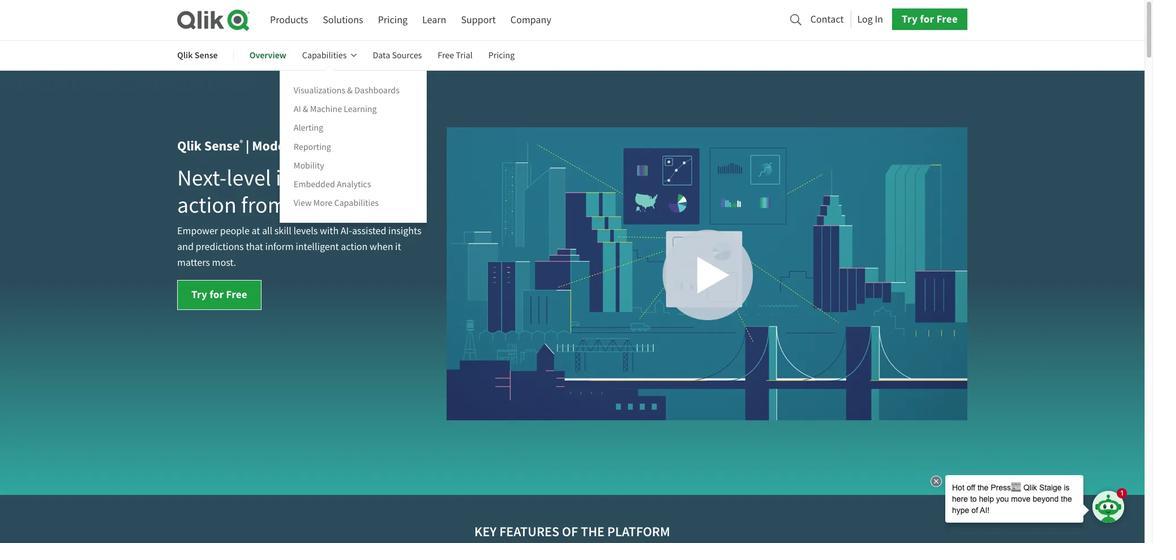 Task type: describe. For each thing, give the bounding box(es) containing it.
log
[[858, 13, 873, 26]]

it
[[395, 241, 401, 254]]

data
[[373, 50, 390, 61]]

view
[[294, 198, 312, 209]]

trial
[[456, 50, 473, 61]]

ai-
[[341, 225, 352, 238]]

log in
[[858, 13, 883, 26]]

log in link
[[858, 10, 883, 29]]

key features of the platform
[[475, 523, 670, 541]]

analytics inside 'capabilities' menu
[[337, 179, 371, 190]]

insight
[[276, 164, 340, 193]]

free inside qlik main element
[[937, 12, 958, 26]]

reporting
[[294, 141, 331, 153]]

view more capabilities link
[[294, 197, 379, 209]]

cloud
[[301, 137, 336, 155]]

capabilities link
[[302, 42, 357, 69]]

try for free for left the try for free link
[[191, 288, 247, 302]]

free trial
[[438, 50, 473, 61]]

0 horizontal spatial try for free link
[[177, 280, 262, 310]]

learn
[[422, 14, 446, 27]]

levels
[[294, 225, 318, 238]]

1 horizontal spatial action
[[341, 241, 368, 254]]

qlik main element
[[270, 9, 968, 31]]

alerting
[[294, 123, 323, 134]]

for for the try for free link within qlik main element
[[920, 12, 934, 26]]

sense for qlik sense
[[195, 49, 218, 61]]

visualizations
[[294, 85, 345, 96]]

capabilities inside menu
[[334, 198, 379, 209]]

go to the home page. image
[[177, 9, 250, 31]]

|
[[246, 137, 249, 155]]

mobility
[[294, 160, 324, 171]]

contact
[[811, 13, 844, 26]]

embedded analytics
[[294, 179, 371, 190]]

reporting link
[[294, 141, 331, 153]]

support link
[[461, 10, 496, 31]]

free trial link
[[438, 42, 473, 69]]

key
[[475, 523, 497, 541]]

dashboards
[[355, 85, 400, 96]]

that
[[246, 241, 263, 254]]

view more capabilities
[[294, 198, 379, 209]]

people
[[220, 225, 250, 238]]

& for visualizations
[[347, 85, 353, 96]]

level
[[227, 164, 271, 193]]

try for free link inside qlik main element
[[892, 9, 968, 30]]

company link
[[511, 10, 551, 31]]

solutions
[[323, 14, 363, 27]]

qlik for qlik sense ® | modern cloud analytics
[[177, 137, 202, 155]]

embedded analytics link
[[294, 178, 371, 191]]

when
[[370, 241, 393, 254]]

contact link
[[811, 10, 844, 29]]

learning
[[344, 104, 377, 115]]

products
[[270, 14, 308, 27]]

company
[[511, 14, 551, 27]]

support
[[461, 14, 496, 27]]

menu bar containing qlik sense
[[177, 42, 531, 223]]

overview link
[[250, 42, 286, 69]]

empower
[[177, 225, 218, 238]]

2 vertical spatial free
[[226, 288, 247, 302]]

1 horizontal spatial free
[[438, 50, 454, 61]]

0 vertical spatial and
[[345, 164, 381, 193]]

for for left the try for free link
[[210, 288, 224, 302]]

your
[[291, 191, 334, 220]]

mobility link
[[294, 159, 324, 172]]

visualizations & dashboards link
[[294, 84, 400, 97]]

qlik sense link
[[177, 42, 218, 69]]

skill
[[274, 225, 291, 238]]



Task type: locate. For each thing, give the bounding box(es) containing it.
1 vertical spatial and
[[177, 241, 194, 254]]

0 vertical spatial for
[[920, 12, 934, 26]]

capabilities up ai-
[[334, 198, 379, 209]]

try for left the try for free link
[[191, 288, 207, 302]]

0 horizontal spatial action
[[177, 191, 237, 220]]

pricing link
[[378, 10, 408, 31], [489, 42, 515, 69]]

pricing up data sources in the top of the page
[[378, 14, 408, 27]]

0 horizontal spatial free
[[226, 288, 247, 302]]

ai & machine learning link
[[294, 103, 377, 116]]

try for free
[[902, 12, 958, 26], [191, 288, 247, 302]]

and up view more capabilities link
[[345, 164, 381, 193]]

sense for qlik sense ® | modern cloud analytics
[[204, 137, 240, 155]]

1 vertical spatial action
[[341, 241, 368, 254]]

and
[[345, 164, 381, 193], [177, 241, 194, 254]]

sense
[[195, 49, 218, 61], [204, 137, 240, 155]]

action
[[177, 191, 237, 220], [341, 241, 368, 254]]

modern
[[252, 137, 298, 155]]

sources
[[392, 50, 422, 61]]

machine
[[310, 104, 342, 115]]

more
[[313, 198, 332, 209]]

1 vertical spatial try
[[191, 288, 207, 302]]

0 horizontal spatial pricing
[[378, 14, 408, 27]]

0 vertical spatial pricing
[[378, 14, 408, 27]]

data sources
[[373, 50, 422, 61]]

0 vertical spatial menu bar
[[270, 10, 551, 31]]

try for free inside qlik main element
[[902, 12, 958, 26]]

1 vertical spatial &
[[303, 104, 308, 115]]

1 horizontal spatial pricing
[[489, 50, 515, 61]]

0 vertical spatial try for free
[[902, 12, 958, 26]]

menu bar
[[270, 10, 551, 31], [177, 42, 531, 223]]

1 vertical spatial capabilities
[[334, 198, 379, 209]]

&
[[347, 85, 353, 96], [303, 104, 308, 115]]

1 vertical spatial sense
[[204, 137, 240, 155]]

1 vertical spatial pricing
[[489, 50, 515, 61]]

products link
[[270, 10, 308, 31]]

pricing link up data sources in the top of the page
[[378, 10, 408, 31]]

matters
[[177, 257, 210, 270]]

0 horizontal spatial pricing link
[[378, 10, 408, 31]]

for down most.
[[210, 288, 224, 302]]

solutions link
[[323, 10, 363, 31]]

analytics
[[338, 137, 393, 155], [337, 179, 371, 190]]

ai & machine learning
[[294, 104, 377, 115]]

0 vertical spatial &
[[347, 85, 353, 96]]

1 horizontal spatial try for free
[[902, 12, 958, 26]]

try for free right in
[[902, 12, 958, 26]]

action down ai-
[[341, 241, 368, 254]]

platform
[[607, 523, 670, 541]]

capabilities
[[302, 50, 347, 61], [334, 198, 379, 209]]

embedded
[[294, 179, 335, 190]]

pricing for the bottommost the 'pricing' link
[[489, 50, 515, 61]]

try for free for the try for free link within qlik main element
[[902, 12, 958, 26]]

1 horizontal spatial try
[[902, 12, 918, 26]]

alerting link
[[294, 122, 323, 134]]

try for free link
[[892, 9, 968, 30], [177, 280, 262, 310]]

0 vertical spatial capabilities
[[302, 50, 347, 61]]

& right the ai
[[303, 104, 308, 115]]

2 horizontal spatial free
[[937, 12, 958, 26]]

1 vertical spatial try for free link
[[177, 280, 262, 310]]

0 horizontal spatial try
[[191, 288, 207, 302]]

qlik for qlik sense
[[177, 49, 193, 61]]

action up empower
[[177, 191, 237, 220]]

1 vertical spatial qlik
[[177, 137, 202, 155]]

0 horizontal spatial and
[[177, 241, 194, 254]]

insights
[[388, 225, 422, 238]]

all
[[262, 225, 272, 238]]

pricing inside qlik main element
[[378, 14, 408, 27]]

try
[[902, 12, 918, 26], [191, 288, 207, 302]]

1 vertical spatial pricing link
[[489, 42, 515, 69]]

2 qlik from the top
[[177, 137, 202, 155]]

1 vertical spatial for
[[210, 288, 224, 302]]

predictions
[[196, 241, 244, 254]]

& inside the visualizations & dashboards "link"
[[347, 85, 353, 96]]

1 vertical spatial analytics
[[337, 179, 371, 190]]

features
[[499, 523, 559, 541]]

of
[[562, 523, 578, 541]]

& inside the ai & machine learning link
[[303, 104, 308, 115]]

try down matters
[[191, 288, 207, 302]]

most.
[[212, 257, 236, 270]]

free
[[937, 12, 958, 26], [438, 50, 454, 61], [226, 288, 247, 302]]

data
[[338, 191, 381, 220]]

inform
[[265, 241, 294, 254]]

try for the try for free link within qlik main element
[[902, 12, 918, 26]]

1 horizontal spatial for
[[920, 12, 934, 26]]

the
[[581, 523, 605, 541]]

visualizations & dashboards
[[294, 85, 400, 96]]

intelligent
[[296, 241, 339, 254]]

at
[[252, 225, 260, 238]]

and up matters
[[177, 241, 194, 254]]

0 horizontal spatial for
[[210, 288, 224, 302]]

0 vertical spatial pricing link
[[378, 10, 408, 31]]

pricing
[[378, 14, 408, 27], [489, 50, 515, 61]]

qlik up next-
[[177, 137, 202, 155]]

0 horizontal spatial &
[[303, 104, 308, 115]]

menu bar containing products
[[270, 10, 551, 31]]

for
[[920, 12, 934, 26], [210, 288, 224, 302]]

qlik sense ® | modern cloud analytics
[[177, 137, 393, 155]]

for right in
[[920, 12, 934, 26]]

analytics down learning
[[338, 137, 393, 155]]

1 qlik from the top
[[177, 49, 193, 61]]

assisted
[[352, 225, 386, 238]]

menu bar inside qlik main element
[[270, 10, 551, 31]]

& up learning
[[347, 85, 353, 96]]

qlik down "go to the home page." image
[[177, 49, 193, 61]]

try for free link right in
[[892, 9, 968, 30]]

1 vertical spatial free
[[438, 50, 454, 61]]

0 horizontal spatial try for free
[[191, 288, 247, 302]]

in
[[875, 13, 883, 26]]

0 vertical spatial try
[[902, 12, 918, 26]]

0 vertical spatial try for free link
[[892, 9, 968, 30]]

sense inside menu bar
[[195, 49, 218, 61]]

sense down "go to the home page." image
[[195, 49, 218, 61]]

pricing link right the trial
[[489, 42, 515, 69]]

0 vertical spatial qlik
[[177, 49, 193, 61]]

capabilities up visualizations
[[302, 50, 347, 61]]

try right in
[[902, 12, 918, 26]]

watch video: qlik sense image
[[447, 127, 968, 420]]

analytics up data
[[337, 179, 371, 190]]

1 vertical spatial menu bar
[[177, 42, 531, 223]]

1 horizontal spatial try for free link
[[892, 9, 968, 30]]

from
[[241, 191, 286, 220]]

& for ai
[[303, 104, 308, 115]]

try for free down most.
[[191, 288, 247, 302]]

sense left |
[[204, 137, 240, 155]]

qlik
[[177, 49, 193, 61], [177, 137, 202, 155]]

0 vertical spatial action
[[177, 191, 237, 220]]

with
[[320, 225, 339, 238]]

1 horizontal spatial &
[[347, 85, 353, 96]]

learn link
[[422, 10, 446, 31]]

pricing for left the 'pricing' link
[[378, 14, 408, 27]]

qlik sense
[[177, 49, 218, 61]]

next-level insight and action from your data empower people at all skill levels with ai-assisted insights and predictions that inform intelligent action when it matters most.
[[177, 164, 422, 270]]

1 horizontal spatial pricing link
[[489, 42, 515, 69]]

pricing right the trial
[[489, 50, 515, 61]]

try for free link down most.
[[177, 280, 262, 310]]

overview
[[250, 49, 286, 61]]

0 vertical spatial analytics
[[338, 137, 393, 155]]

1 vertical spatial try for free
[[191, 288, 247, 302]]

ai
[[294, 104, 301, 115]]

capabilities menu
[[280, 70, 427, 223]]

next-
[[177, 164, 227, 193]]

1 horizontal spatial and
[[345, 164, 381, 193]]

try inside qlik main element
[[902, 12, 918, 26]]

0 vertical spatial sense
[[195, 49, 218, 61]]

data sources link
[[373, 42, 422, 69]]

®
[[240, 138, 243, 148]]

for inside qlik main element
[[920, 12, 934, 26]]

0 vertical spatial free
[[937, 12, 958, 26]]



Task type: vqa. For each thing, say whether or not it's contained in the screenshot.
"View More Capabilities" link
yes



